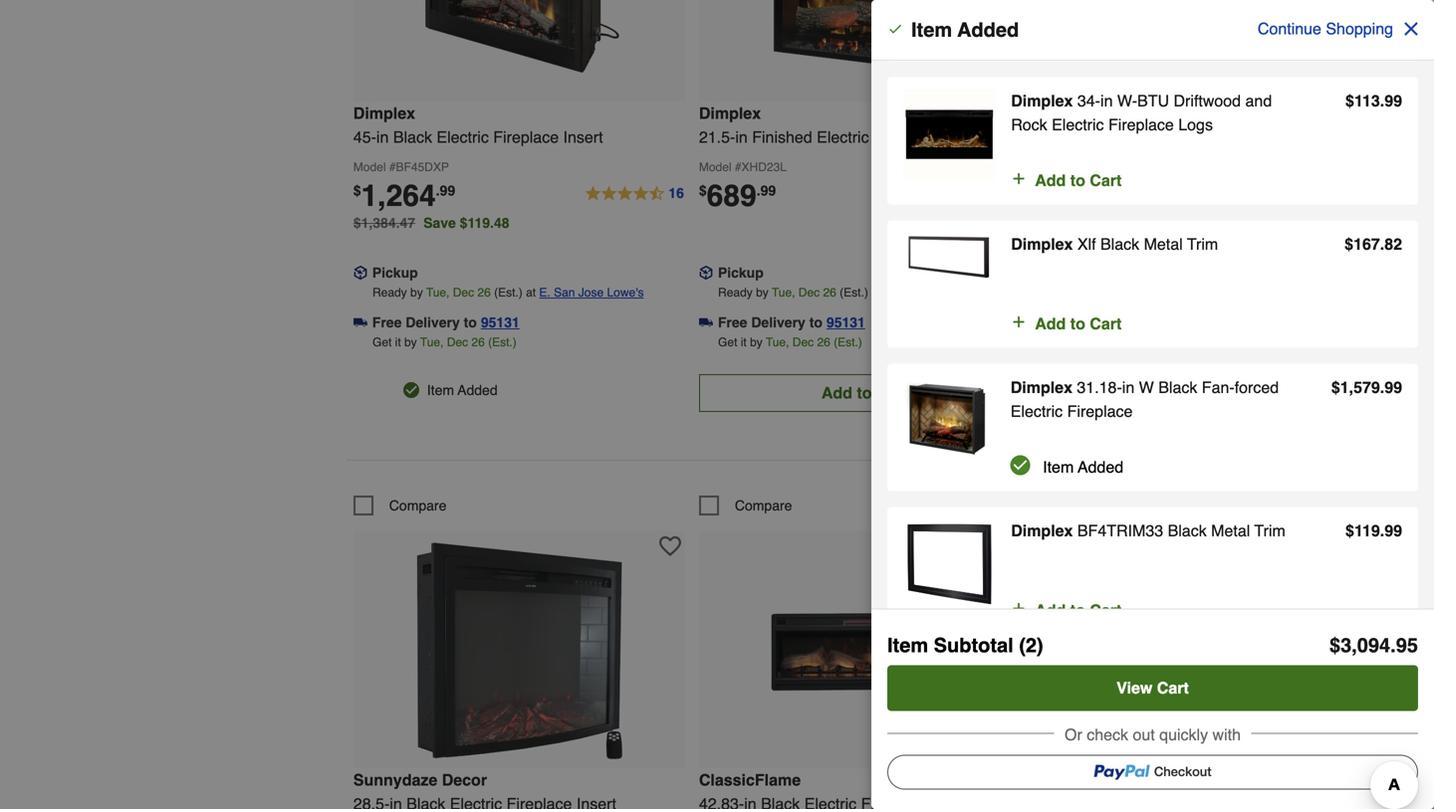 Task type: locate. For each thing, give the bounding box(es) containing it.
2 vertical spatial added
[[1078, 458, 1124, 477]]

in inside dimplex 21.5-in finished electric fireplace insert
[[735, 128, 748, 146]]

electric
[[1052, 116, 1104, 134], [437, 128, 489, 146], [817, 128, 869, 146], [1141, 128, 1193, 146], [1011, 402, 1063, 421]]

0 horizontal spatial lowe's
[[607, 286, 644, 300]]

model # bf45dxp
[[353, 160, 449, 174]]

product image up item subtotal (2) on the bottom
[[903, 519, 995, 611]]

# for in
[[1081, 160, 1087, 174]]

5001135113 element
[[353, 496, 447, 516]]

1 pickup image from the left
[[353, 266, 367, 280]]

0 horizontal spatial added
[[458, 382, 498, 398]]

1 vertical spatial item added
[[427, 382, 498, 398]]

san for first 95131 button
[[554, 286, 575, 300]]

dimplex up 21.5-
[[699, 104, 761, 122]]

0 horizontal spatial delivery
[[406, 315, 460, 331]]

pickup image
[[353, 266, 367, 280], [699, 266, 713, 280]]

3 model from the left
[[1045, 160, 1077, 174]]

0 horizontal spatial heart outline image
[[659, 536, 681, 558]]

2 pickup from the left
[[718, 265, 764, 281]]

dimplex
[[1011, 92, 1073, 110], [353, 104, 415, 122], [699, 104, 761, 122], [1011, 235, 1073, 253], [1011, 378, 1073, 397], [1011, 522, 1073, 540], [1045, 771, 1107, 790]]

0 horizontal spatial it
[[395, 336, 401, 349]]

0 horizontal spatial jose
[[578, 286, 604, 300]]

1 horizontal spatial compare
[[735, 498, 792, 514]]

add for bf4trim33 black metal trim
[[1035, 602, 1066, 620]]

1 truck filled image from the left
[[353, 316, 367, 330]]

1 horizontal spatial it
[[741, 336, 747, 349]]

0 horizontal spatial ready by tue, dec 26 (est.) at e. san jose lowe's
[[372, 286, 644, 300]]

95131 for first 95131 button
[[481, 315, 520, 331]]

add for 34-in w-btu driftwood and rock electric fireplace logs
[[1035, 171, 1066, 190]]

95131 button
[[481, 313, 520, 333], [827, 313, 865, 333]]

2 free from the left
[[718, 315, 747, 331]]

product image down 25 "button"
[[903, 233, 995, 282]]

fireplace
[[1108, 116, 1174, 134], [493, 128, 559, 146], [873, 128, 939, 146], [1198, 128, 1263, 146], [1067, 402, 1133, 421]]

2 horizontal spatial free
[[1064, 315, 1093, 331]]

1 horizontal spatial e. san jose lowe's button
[[885, 283, 989, 303]]

0 horizontal spatial get it by tue, dec 26 (est.)
[[372, 336, 517, 349]]

1 horizontal spatial ready
[[718, 286, 753, 300]]

1 horizontal spatial delivery
[[751, 315, 806, 331]]

added right checkmark image
[[957, 18, 1019, 41]]

$ 3,094 . 95
[[1330, 634, 1418, 657]]

1 horizontal spatial #
[[735, 160, 742, 174]]

item added up 1001463086 element
[[1043, 458, 1124, 477]]

2 horizontal spatial added
[[1078, 458, 1124, 477]]

2 heart outline image from the left
[[1005, 536, 1027, 558]]

it
[[395, 336, 401, 349], [741, 336, 747, 349], [1086, 336, 1092, 349]]

san for 1st 95131 button from the right
[[900, 286, 921, 300]]

2 delivery from the left
[[751, 315, 806, 331]]

$ for 167
[[1345, 235, 1354, 253]]

electric inside 34-in w-btu driftwood and rock electric fireplace logs
[[1052, 116, 1104, 134]]

item
[[911, 18, 952, 41], [427, 382, 454, 398], [1043, 458, 1074, 477], [887, 634, 928, 657]]

ready by tue, dec 26 (est.) at e. san jose lowe's
[[372, 286, 644, 300], [718, 286, 989, 300]]

fireplace down driftwood in the top right of the page
[[1198, 128, 1263, 146]]

1 horizontal spatial pickup image
[[699, 266, 713, 280]]

2 99 from the top
[[1385, 378, 1402, 397]]

0 horizontal spatial 4.5 stars image
[[584, 182, 685, 206]]

4.5 stars image
[[584, 182, 685, 206], [930, 182, 1031, 206]]

added up 1001463086 element
[[1078, 458, 1124, 477]]

dimplex down the or
[[1045, 771, 1107, 790]]

continue shopping button
[[1245, 6, 1434, 52]]

1 get it by tue, dec 26 (est.) from the left
[[372, 336, 517, 349]]

0 horizontal spatial 95131 button
[[481, 313, 520, 333]]

truck filled image for first 95131 button
[[353, 316, 367, 330]]

free delivery to 95131
[[372, 315, 520, 331], [718, 315, 865, 331]]

0 vertical spatial 99
[[1385, 92, 1402, 110]]

(est.)
[[494, 286, 523, 300], [840, 286, 868, 300], [488, 336, 517, 349], [834, 336, 862, 349], [1179, 336, 1208, 349]]

$ 1,264 .99
[[353, 179, 455, 213]]

insert inside dimplex 21.5-in finished electric fireplace insert
[[943, 128, 983, 146]]

$ for 814
[[1045, 183, 1052, 199]]

2 horizontal spatial get it by tue, dec 26 (est.)
[[1064, 336, 1208, 349]]

ready
[[372, 286, 407, 300], [718, 286, 753, 300]]

2 horizontal spatial get
[[1064, 336, 1083, 349]]

1 horizontal spatial .99
[[757, 183, 776, 199]]

ready for first 95131 button
[[372, 286, 407, 300]]

0 vertical spatial added
[[957, 18, 1019, 41]]

0 horizontal spatial insert
[[563, 128, 603, 146]]

dimplex up 45- in the top of the page
[[353, 104, 415, 122]]

lowe's down 25 "button"
[[953, 286, 989, 300]]

dec
[[453, 286, 474, 300], [799, 286, 820, 300], [447, 336, 468, 349], [793, 336, 814, 349], [1138, 336, 1159, 349]]

insert inside dimplex 45-in black electric fireplace insert
[[563, 128, 603, 146]]

99 right 119 on the bottom right
[[1385, 522, 1402, 540]]

0 horizontal spatial metal
[[1144, 235, 1183, 253]]

.00
[[1102, 183, 1122, 199]]

w
[[1139, 378, 1154, 397]]

. for 119
[[1380, 522, 1385, 540]]

pickup image down 689
[[699, 266, 713, 280]]

0 horizontal spatial at
[[526, 286, 536, 300]]

model down "62.5-"
[[1045, 160, 1077, 174]]

4.5 stars image containing 16
[[584, 182, 685, 206]]

add to cart for bf4trim33 black metal trim
[[1035, 602, 1122, 620]]

1 horizontal spatial truck filled image
[[699, 316, 713, 330]]

0 vertical spatial trim
[[1187, 235, 1218, 253]]

25 button
[[930, 182, 1031, 206]]

1 horizontal spatial item added
[[911, 18, 1019, 41]]

trim
[[1187, 235, 1218, 253], [1254, 522, 1286, 540]]

.99 inside the $ 689 .99
[[757, 183, 776, 199]]

2 get from the left
[[718, 336, 737, 349]]

0 horizontal spatial free delivery to 95131
[[372, 315, 520, 331]]

in inside dimplex 45-in black electric fireplace insert
[[376, 128, 389, 146]]

1 horizontal spatial insert
[[943, 128, 983, 146]]

2 .99 from the left
[[757, 183, 776, 199]]

plus image
[[1011, 169, 1027, 189], [1011, 599, 1027, 619]]

4.5 stars image containing 25
[[930, 182, 1031, 206]]

2 ready from the left
[[718, 286, 753, 300]]

1 vertical spatial 99
[[1385, 378, 1402, 397]]

add to cart for xlf black metal trim
[[1035, 315, 1122, 333]]

1 vertical spatial added
[[458, 382, 498, 398]]

it for 1st 95131 button from the right
[[741, 336, 747, 349]]

item added
[[911, 18, 1019, 41], [427, 382, 498, 398], [1043, 458, 1124, 477]]

4 product image from the top
[[903, 519, 995, 611]]

item added right the yes image
[[427, 382, 498, 398]]

2 horizontal spatial #
[[1081, 160, 1087, 174]]

black down flame
[[1098, 128, 1137, 146]]

electric up bf45dxp
[[437, 128, 489, 146]]

1 horizontal spatial e.
[[885, 286, 896, 300]]

1 ready by tue, dec 26 (est.) at e. san jose lowe's from the left
[[372, 286, 644, 300]]

black
[[393, 128, 432, 146], [1098, 128, 1137, 146], [1101, 235, 1139, 253], [1159, 378, 1197, 397], [1168, 522, 1207, 540]]

.99
[[436, 183, 455, 199], [757, 183, 776, 199]]

pickup down $1,384.47
[[372, 265, 418, 281]]

2 at from the left
[[872, 286, 882, 300]]

compare inside '1000631507' element
[[735, 498, 792, 514]]

2 horizontal spatial it
[[1086, 336, 1092, 349]]

plus image up (2)
[[1011, 599, 1027, 619]]

out
[[1133, 726, 1155, 744]]

insert up 16 button
[[563, 128, 603, 146]]

electric down 34-
[[1052, 116, 1104, 134]]

1 99 from the top
[[1385, 92, 1402, 110]]

dimplex inside dimplex 21.5-in finished electric fireplace insert
[[699, 104, 761, 122]]

2 get it by tue, dec 26 (est.) from the left
[[718, 336, 862, 349]]

$
[[1346, 92, 1354, 110], [353, 183, 361, 199], [699, 183, 707, 199], [1045, 183, 1052, 199], [1345, 235, 1354, 253], [1331, 378, 1340, 397], [1346, 522, 1354, 540], [1330, 634, 1341, 657]]

bf4trim33
[[1077, 522, 1163, 540]]

classicflame link
[[699, 771, 1031, 810]]

actual price $1,264.99 element
[[353, 179, 455, 213]]

insert down 'and'
[[1268, 128, 1308, 146]]

.99 down bf45dxp
[[436, 183, 455, 199]]

in up model # xhd23l
[[735, 128, 748, 146]]

to
[[1070, 171, 1085, 190], [464, 315, 477, 331], [809, 315, 823, 331], [1155, 315, 1168, 331], [1070, 315, 1085, 333], [857, 384, 872, 402], [1203, 384, 1218, 402], [1070, 602, 1085, 620]]

black up bf45dxp
[[393, 128, 432, 146]]

item right the check circle filled icon
[[1043, 458, 1074, 477]]

1 horizontal spatial lowe's
[[953, 286, 989, 300]]

pickup image for truck filled image corresponding to 1st 95131 button from the right
[[699, 266, 713, 280]]

truck filled image for 1st 95131 button from the right
[[699, 316, 713, 330]]

plus image for bf4trim33 black metal trim
[[1011, 599, 1027, 619]]

2 truck filled image from the left
[[699, 316, 713, 330]]

1 # from the left
[[389, 160, 396, 174]]

0 horizontal spatial get
[[372, 336, 392, 349]]

0 horizontal spatial trim
[[1187, 235, 1218, 253]]

2 compare from the left
[[735, 498, 792, 514]]

2 4.5 stars image from the left
[[930, 182, 1031, 206]]

2 ready by tue, dec 26 (est.) at e. san jose lowe's from the left
[[718, 286, 989, 300]]

finished
[[752, 128, 812, 146]]

plus image down the rock
[[1011, 169, 1027, 189]]

2 model from the left
[[699, 160, 732, 174]]

product image up 25 "button"
[[903, 89, 995, 181]]

xhd23l
[[742, 160, 787, 174]]

flame
[[1083, 104, 1129, 122]]

item added right checkmark image
[[911, 18, 1019, 41]]

95131 for 1st 95131 button from the right
[[827, 315, 865, 331]]

0 horizontal spatial pickup image
[[353, 266, 367, 280]]

pickup down the $ 689 .99
[[718, 265, 764, 281]]

1 horizontal spatial 95131 button
[[827, 313, 865, 333]]

check circle filled image
[[1011, 456, 1031, 476]]

1 jose from the left
[[578, 286, 604, 300]]

2 horizontal spatial item added
[[1043, 458, 1124, 477]]

95131
[[481, 315, 520, 331], [827, 315, 865, 331]]

add to cart button for bf4trim33 black metal trim
[[1011, 599, 1122, 623]]

1 .99 from the left
[[436, 183, 455, 199]]

metal
[[1144, 235, 1183, 253], [1211, 522, 1250, 540]]

product image left the check circle filled icon
[[903, 376, 995, 462]]

2 pickup image from the left
[[699, 266, 713, 280]]

lowe's down 16 button
[[607, 286, 644, 300]]

2 horizontal spatial truck filled image
[[1045, 316, 1059, 330]]

1 free from the left
[[372, 315, 402, 331]]

1 lowe's from the left
[[607, 286, 644, 300]]

in up the model # bf45dxp
[[376, 128, 389, 146]]

model down 45- in the top of the page
[[353, 160, 386, 174]]

2 e. from the left
[[885, 286, 896, 300]]

1 horizontal spatial san
[[900, 286, 921, 300]]

1 get from the left
[[372, 336, 392, 349]]

product image
[[903, 89, 995, 181], [903, 233, 995, 282], [903, 376, 995, 462], [903, 519, 995, 611]]

1 product image from the top
[[903, 89, 995, 181]]

free for truck filled image for first 95131 button
[[372, 315, 402, 331]]

1 95131 from the left
[[481, 315, 520, 331]]

get
[[372, 336, 392, 349], [718, 336, 737, 349], [1064, 336, 1083, 349]]

# up the $ 689 .99
[[735, 160, 742, 174]]

heart outline image
[[659, 536, 681, 558], [1005, 536, 1027, 558], [1350, 536, 1372, 558]]

add
[[1035, 171, 1066, 190], [1035, 315, 1066, 333], [821, 384, 852, 402], [1167, 384, 1198, 402], [1035, 602, 1066, 620]]

# up "1,264"
[[389, 160, 396, 174]]

1 san from the left
[[554, 286, 575, 300]]

added right the yes image
[[458, 382, 498, 398]]

1 it from the left
[[395, 336, 401, 349]]

$ 119 . 99
[[1346, 522, 1402, 540]]

trim for dimplex bf4trim33 black metal trim
[[1254, 522, 1286, 540]]

99 right 113
[[1385, 92, 1402, 110]]

1 e. san jose lowe's button from the left
[[539, 283, 644, 303]]

black right xlf
[[1101, 235, 1139, 253]]

close image
[[1401, 19, 1421, 39]]

1 horizontal spatial get it by tue, dec 26 (est.)
[[718, 336, 862, 349]]

dimplex xlf black metal trim
[[1011, 235, 1218, 253]]

1 horizontal spatial metal
[[1211, 522, 1250, 540]]

in left w-
[[1101, 92, 1113, 110]]

0 horizontal spatial pickup
[[372, 265, 418, 281]]

1 insert from the left
[[563, 128, 603, 146]]

1 horizontal spatial ready by tue, dec 26 (est.) at e. san jose lowe's
[[718, 286, 989, 300]]

1 horizontal spatial heart outline image
[[1005, 536, 1027, 558]]

3 product image from the top
[[903, 376, 995, 462]]

113
[[1354, 92, 1380, 110]]

2 # from the left
[[735, 160, 742, 174]]

1 pickup from the left
[[372, 265, 418, 281]]

fireplace up $119.48
[[493, 128, 559, 146]]

in left the w
[[1122, 378, 1135, 397]]

2 product image from the top
[[903, 233, 995, 282]]

2 plus image from the top
[[1011, 599, 1027, 619]]

add to cart button
[[1011, 169, 1122, 193], [1011, 312, 1122, 336], [699, 374, 1031, 412], [1045, 374, 1376, 412], [1011, 599, 1122, 623]]

dimplex down 1001463086 element
[[1011, 522, 1073, 540]]

1 horizontal spatial pickup
[[718, 265, 764, 281]]

electric down btu on the top right of page
[[1141, 128, 1193, 146]]

2 jose from the left
[[924, 286, 949, 300]]

1 model from the left
[[353, 160, 386, 174]]

3 compare from the left
[[1081, 498, 1138, 514]]

1 horizontal spatial 4.5 stars image
[[930, 182, 1031, 206]]

2 horizontal spatial insert
[[1268, 128, 1308, 146]]

2 vertical spatial 99
[[1385, 522, 1402, 540]]

2 insert from the left
[[943, 128, 983, 146]]

decor
[[442, 771, 487, 790]]

1 at from the left
[[526, 286, 536, 300]]

4.5 stars image for 1,264
[[584, 182, 685, 206]]

2 vertical spatial item added
[[1043, 458, 1124, 477]]

fireplace up 25 "button"
[[873, 128, 939, 146]]

#
[[389, 160, 396, 174], [735, 160, 742, 174], [1081, 160, 1087, 174]]

1 horizontal spatial free delivery to 95131
[[718, 315, 865, 331]]

get it by tue, dec 26 (est.) for first 95131 button
[[372, 336, 517, 349]]

$ for 3,094
[[1330, 634, 1341, 657]]

actual price $689.99 element
[[699, 179, 776, 213]]

0 horizontal spatial .99
[[436, 183, 455, 199]]

2 horizontal spatial heart outline image
[[1350, 536, 1372, 558]]

model # xhd23l
[[699, 160, 787, 174]]

2 horizontal spatial compare
[[1081, 498, 1138, 514]]

99 for $ 1,579 . 99
[[1385, 378, 1402, 397]]

0 horizontal spatial ready
[[372, 286, 407, 300]]

ready down the $ 689 .99
[[718, 286, 753, 300]]

1001463086 element
[[1045, 496, 1138, 516]]

cart inside view cart button
[[1157, 679, 1189, 698]]

1 horizontal spatial model
[[699, 160, 732, 174]]

insert
[[563, 128, 603, 146], [943, 128, 983, 146], [1268, 128, 1308, 146]]

2 free delivery to 95131 from the left
[[718, 315, 865, 331]]

99 for $ 119 . 99
[[1385, 522, 1402, 540]]

$ for 1,579
[[1331, 378, 1340, 397]]

2 95131 from the left
[[827, 315, 865, 331]]

continue shopping
[[1258, 19, 1393, 38]]

3 99 from the top
[[1385, 522, 1402, 540]]

in
[[1101, 92, 1113, 110], [376, 128, 389, 146], [735, 128, 748, 146], [1081, 128, 1093, 146], [1122, 378, 1135, 397]]

1 vertical spatial plus image
[[1011, 599, 1027, 619]]

1 horizontal spatial jose
[[924, 286, 949, 300]]

1 e. from the left
[[539, 286, 551, 300]]

model down 21.5-
[[699, 160, 732, 174]]

0 horizontal spatial free
[[372, 315, 402, 331]]

electric up the check circle filled icon
[[1011, 402, 1063, 421]]

product image for 31.18-in w black fan-forced electric fireplace
[[903, 376, 995, 462]]

compare inside 5001135113 element
[[389, 498, 447, 514]]

99 right 1,579
[[1385, 378, 1402, 397]]

$ 689 .99
[[699, 179, 776, 213]]

black right the w
[[1159, 378, 1197, 397]]

product image for xlf black metal trim
[[903, 233, 995, 282]]

21.5-
[[699, 128, 735, 146]]

2 san from the left
[[900, 286, 921, 300]]

95
[[1396, 634, 1418, 657]]

4.5 stars image left 689
[[584, 182, 685, 206]]

$ inside the $ 689 .99
[[699, 183, 707, 199]]

1 free delivery to 95131 from the left
[[372, 315, 520, 331]]

1 horizontal spatial at
[[872, 286, 882, 300]]

1 horizontal spatial free
[[718, 315, 747, 331]]

tue,
[[426, 286, 450, 300], [772, 286, 795, 300], [420, 336, 444, 349], [766, 336, 789, 349], [1112, 336, 1135, 349]]

0 vertical spatial metal
[[1144, 235, 1183, 253]]

3 # from the left
[[1081, 160, 1087, 174]]

0 horizontal spatial san
[[554, 286, 575, 300]]

in down flame
[[1081, 128, 1093, 146]]

dimplex 45-in black electric fireplace insert
[[353, 104, 603, 146]]

0 horizontal spatial e. san jose lowe's button
[[539, 283, 644, 303]]

1 ready from the left
[[372, 286, 407, 300]]

.99 down xhd23l
[[757, 183, 776, 199]]

e. for 1st 95131 button from the right
[[885, 286, 896, 300]]

16 button
[[584, 182, 685, 206]]

3 heart outline image from the left
[[1350, 536, 1372, 558]]

fireplace down 31.18-
[[1067, 402, 1133, 421]]

electric right the finished
[[817, 128, 869, 146]]

pickup image down $1,384.47
[[353, 266, 367, 280]]

3 insert from the left
[[1268, 128, 1308, 146]]

0 horizontal spatial #
[[389, 160, 396, 174]]

add to cart
[[1035, 171, 1122, 190], [1035, 315, 1122, 333], [821, 384, 908, 402], [1167, 384, 1254, 402], [1035, 602, 1122, 620]]

insert up 25 "button"
[[943, 128, 983, 146]]

$ inside the $ 1,264 .99
[[353, 183, 361, 199]]

1 plus image from the top
[[1011, 169, 1027, 189]]

truck filled image
[[353, 316, 367, 330], [699, 316, 713, 330], [1045, 316, 1059, 330]]

ready down $1,384.47
[[372, 286, 407, 300]]

4.5 stars image down the rock
[[930, 182, 1031, 206]]

model for 45-in black electric fireplace insert
[[353, 160, 386, 174]]

fireplace down btu on the top right of page
[[1108, 116, 1174, 134]]

0 vertical spatial plus image
[[1011, 169, 1027, 189]]

compare inside 1001463086 element
[[1081, 498, 1138, 514]]

0 horizontal spatial model
[[353, 160, 386, 174]]

0 horizontal spatial compare
[[389, 498, 447, 514]]

pickup image for truck filled image for first 95131 button
[[353, 266, 367, 280]]

99
[[1385, 92, 1402, 110], [1385, 378, 1402, 397], [1385, 522, 1402, 540]]

1 vertical spatial metal
[[1211, 522, 1250, 540]]

2 e. san jose lowe's button from the left
[[885, 283, 989, 303]]

.
[[1380, 92, 1385, 110], [1380, 235, 1385, 253], [1380, 378, 1385, 397], [1380, 522, 1385, 540], [1391, 634, 1396, 657]]

san
[[554, 286, 575, 300], [900, 286, 921, 300]]

$ for 119
[[1346, 522, 1354, 540]]

2 horizontal spatial delivery
[[1097, 315, 1151, 331]]

3 get it by tue, dec 26 (est.) from the left
[[1064, 336, 1208, 349]]

# up actual price $814.00 element
[[1081, 160, 1087, 174]]

25
[[1014, 185, 1030, 201]]

1 vertical spatial trim
[[1254, 522, 1286, 540]]

with
[[1213, 726, 1241, 744]]

2 horizontal spatial model
[[1045, 160, 1077, 174]]

3 it from the left
[[1086, 336, 1092, 349]]

$1,384.47
[[353, 215, 415, 231]]

1 4.5 stars image from the left
[[584, 182, 685, 206]]

$ inside $ 814 .00
[[1045, 183, 1052, 199]]

cart
[[1090, 171, 1122, 190], [1090, 315, 1122, 333], [876, 384, 908, 402], [1222, 384, 1254, 402], [1090, 602, 1122, 620], [1157, 679, 1189, 698]]

2 95131 button from the left
[[827, 313, 865, 333]]

0 horizontal spatial truck filled image
[[353, 316, 367, 330]]

0 horizontal spatial 95131
[[481, 315, 520, 331]]

.99 inside the $ 1,264 .99
[[436, 183, 455, 199]]

in inside 34-in w-btu driftwood and rock electric fireplace logs
[[1101, 92, 1113, 110]]

1 horizontal spatial get
[[718, 336, 737, 349]]

jose
[[578, 286, 604, 300], [924, 286, 949, 300]]

1000631507 element
[[699, 496, 792, 516]]

0 horizontal spatial e.
[[539, 286, 551, 300]]

1 horizontal spatial trim
[[1254, 522, 1286, 540]]

check
[[1087, 726, 1128, 744]]

1 delivery from the left
[[406, 315, 460, 331]]

2 it from the left
[[741, 336, 747, 349]]

was price $1,384.47 element
[[353, 210, 423, 231]]

delivery for first 95131 button
[[406, 315, 460, 331]]

1 compare from the left
[[389, 498, 447, 514]]

1 horizontal spatial 95131
[[827, 315, 865, 331]]



Task type: vqa. For each thing, say whether or not it's contained in the screenshot.
99 associated with $ 119 . 99
yes



Task type: describe. For each thing, give the bounding box(es) containing it.
16
[[669, 185, 684, 201]]

subtotal
[[934, 634, 1014, 657]]

at for 1st 95131 button from the right
[[872, 286, 882, 300]]

119
[[1354, 522, 1380, 540]]

. for 3,094
[[1391, 634, 1396, 657]]

compare for 5001135113 element
[[389, 498, 447, 514]]

dimplex bf4trim33 black metal trim
[[1011, 522, 1286, 540]]

view cart
[[1117, 679, 1189, 698]]

$ 814 .00
[[1045, 179, 1122, 213]]

e. for first 95131 button
[[539, 286, 551, 300]]

.99 for 1,264
[[436, 183, 455, 199]]

jose for e. san jose lowe's button associated with 1st 95131 button from the right
[[924, 286, 949, 300]]

# for finished
[[735, 160, 742, 174]]

real
[[1045, 104, 1078, 122]]

ready for 1st 95131 button from the right
[[718, 286, 753, 300]]

4.5 stars image for 689
[[930, 182, 1031, 206]]

31.18-
[[1077, 378, 1122, 397]]

actual price $814.00 element
[[1045, 179, 1122, 213]]

save
[[423, 215, 456, 231]]

62.5-
[[1045, 128, 1081, 146]]

electric inside dimplex 21.5-in finished electric fireplace insert
[[817, 128, 869, 146]]

1,264
[[361, 179, 436, 213]]

. for 167
[[1380, 235, 1385, 253]]

yes image
[[403, 382, 419, 398]]

ready by tue, dec 26 (est.) at e. san jose lowe's for 1st 95131 button from the right
[[718, 286, 989, 300]]

at for first 95131 button
[[526, 286, 536, 300]]

add to cart button for 34-in w-btu driftwood and rock electric fireplace logs
[[1011, 169, 1122, 193]]

product image for 34-in w-btu driftwood and rock electric fireplace logs
[[903, 89, 995, 181]]

view cart button
[[887, 666, 1418, 712]]

metal for dimplex bf4trim33 black metal trim
[[1211, 522, 1250, 540]]

delivery for 1st 95131 button from the right
[[751, 315, 806, 331]]

black inside 31.18-in w black fan-forced electric fireplace
[[1159, 378, 1197, 397]]

$ for 113
[[1346, 92, 1354, 110]]

ready by tue, dec 26 (est.) at e. san jose lowe's for first 95131 button
[[372, 286, 644, 300]]

dimplex left 31.18-
[[1011, 378, 1073, 397]]

3 get from the left
[[1064, 336, 1083, 349]]

get for first 95131 button
[[372, 336, 392, 349]]

rock
[[1011, 116, 1047, 134]]

0 vertical spatial item added
[[911, 18, 1019, 41]]

or check out quickly with
[[1065, 726, 1241, 744]]

sunnydaze
[[353, 771, 437, 790]]

fireplace inside 31.18-in w black fan-forced electric fireplace
[[1067, 402, 1133, 421]]

forced
[[1235, 378, 1279, 397]]

btu
[[1137, 92, 1169, 110]]

free for truck filled image corresponding to 1st 95131 button from the right
[[718, 315, 747, 331]]

$ for 1,264
[[353, 183, 361, 199]]

(2)
[[1019, 634, 1043, 657]]

dimplex link
[[1045, 771, 1376, 810]]

82
[[1385, 235, 1402, 253]]

.99 for 689
[[757, 183, 776, 199]]

jose for first 95131 button's e. san jose lowe's button
[[578, 286, 604, 300]]

3 delivery from the left
[[1097, 315, 1151, 331]]

e. san jose lowe's button for 1st 95131 button from the right
[[885, 283, 989, 303]]

insert for 45-in black electric fireplace insert
[[563, 128, 603, 146]]

5560
[[1087, 160, 1114, 174]]

plus image
[[1011, 312, 1027, 332]]

add for xlf black metal trim
[[1035, 315, 1066, 333]]

and
[[1245, 92, 1272, 110]]

$ for 689
[[699, 183, 707, 199]]

free delivery to 95131 for 1st 95131 button from the right
[[718, 315, 865, 331]]

w-
[[1117, 92, 1137, 110]]

$1,384.47 save $119.48
[[353, 215, 509, 231]]

xlf
[[1077, 235, 1096, 253]]

model # 5560
[[1045, 160, 1114, 174]]

item left subtotal
[[887, 634, 928, 657]]

e. san jose lowe's button for first 95131 button
[[539, 283, 644, 303]]

model for 21.5-in finished electric fireplace insert
[[699, 160, 732, 174]]

sunnydaze decor
[[353, 771, 487, 790]]

dimplex up the rock
[[1011, 92, 1073, 110]]

free delivery to
[[1064, 315, 1168, 331]]

quickly
[[1159, 726, 1208, 744]]

. for 113
[[1380, 92, 1385, 110]]

black inside dimplex 45-in black electric fireplace insert
[[393, 128, 432, 146]]

$ 113 . 99
[[1346, 92, 1402, 110]]

in inside real flame 62.5-in black electric fireplace insert
[[1081, 128, 1093, 146]]

item subtotal (2)
[[887, 634, 1043, 657]]

3 free from the left
[[1064, 315, 1093, 331]]

sunnydaze decor link
[[353, 771, 685, 810]]

get for 1st 95131 button from the right
[[718, 336, 737, 349]]

dimplex left xlf
[[1011, 235, 1073, 253]]

insert inside real flame 62.5-in black electric fireplace insert
[[1268, 128, 1308, 146]]

$ 1,579 . 99
[[1331, 378, 1402, 397]]

pickup for 1st 95131 button from the right
[[718, 265, 764, 281]]

2 lowe's from the left
[[953, 286, 989, 300]]

electric inside 31.18-in w black fan-forced electric fireplace
[[1011, 402, 1063, 421]]

1 horizontal spatial added
[[957, 18, 1019, 41]]

get it by tue, dec 26 (est.) for 1st 95131 button from the right
[[718, 336, 862, 349]]

fireplace inside dimplex 21.5-in finished electric fireplace insert
[[873, 128, 939, 146]]

fan-
[[1202, 378, 1235, 397]]

it for first 95131 button
[[395, 336, 401, 349]]

free delivery to 95131 for first 95131 button
[[372, 315, 520, 331]]

add to cart button for xlf black metal trim
[[1011, 312, 1122, 336]]

fireplace inside dimplex 45-in black electric fireplace insert
[[493, 128, 559, 146]]

model for 62.5-in black electric fireplace insert
[[1045, 160, 1077, 174]]

insert for 21.5-in finished electric fireplace insert
[[943, 128, 983, 146]]

fireplace inside 34-in w-btu driftwood and rock electric fireplace logs
[[1108, 116, 1174, 134]]

checkmark image
[[887, 21, 903, 37]]

689
[[707, 179, 757, 213]]

1 heart outline image from the left
[[659, 536, 681, 558]]

item right the yes image
[[427, 382, 454, 398]]

logs
[[1178, 116, 1213, 134]]

item right checkmark image
[[911, 18, 952, 41]]

814
[[1052, 179, 1102, 213]]

34-in w-btu driftwood and rock electric fireplace logs
[[1011, 92, 1272, 134]]

or
[[1065, 726, 1082, 744]]

shopping
[[1326, 19, 1393, 38]]

$119.48
[[460, 215, 509, 231]]

pickup for first 95131 button
[[372, 265, 418, 281]]

metal for dimplex xlf black metal trim
[[1144, 235, 1183, 253]]

plus image for 34-in w-btu driftwood and rock electric fireplace logs
[[1011, 169, 1027, 189]]

trim for dimplex xlf black metal trim
[[1187, 235, 1218, 253]]

add to cart for 34-in w-btu driftwood and rock electric fireplace logs
[[1035, 171, 1122, 190]]

# for black
[[389, 160, 396, 174]]

31.18-in w black fan-forced electric fireplace
[[1011, 378, 1279, 421]]

0 horizontal spatial item added
[[427, 382, 498, 398]]

electric inside real flame 62.5-in black electric fireplace insert
[[1141, 128, 1193, 146]]

compare for 1001463086 element
[[1081, 498, 1138, 514]]

black inside real flame 62.5-in black electric fireplace insert
[[1098, 128, 1137, 146]]

167
[[1354, 235, 1380, 253]]

dimplex inside dimplex 45-in black electric fireplace insert
[[353, 104, 415, 122]]

black right "bf4trim33"
[[1168, 522, 1207, 540]]

fireplace inside real flame 62.5-in black electric fireplace insert
[[1198, 128, 1263, 146]]

$ 167 . 82
[[1345, 235, 1402, 253]]

electric inside dimplex 45-in black electric fireplace insert
[[437, 128, 489, 146]]

3 truck filled image from the left
[[1045, 316, 1059, 330]]

real flame 62.5-in black electric fireplace insert
[[1045, 104, 1308, 146]]

1,579
[[1340, 378, 1380, 397]]

. for 1,579
[[1380, 378, 1385, 397]]

45-
[[353, 128, 376, 146]]

product image for bf4trim33 black metal trim
[[903, 519, 995, 611]]

99 for $ 113 . 99
[[1385, 92, 1402, 110]]

dimplex 21.5-in finished electric fireplace insert
[[699, 104, 983, 146]]

continue
[[1258, 19, 1322, 38]]

bf45dxp
[[396, 160, 449, 174]]

1 95131 button from the left
[[481, 313, 520, 333]]

compare for '1000631507' element
[[735, 498, 792, 514]]

driftwood
[[1174, 92, 1241, 110]]

in inside 31.18-in w black fan-forced electric fireplace
[[1122, 378, 1135, 397]]

34-
[[1077, 92, 1101, 110]]

3,094
[[1341, 634, 1391, 657]]

view
[[1117, 679, 1153, 698]]

classicflame
[[699, 771, 801, 790]]



